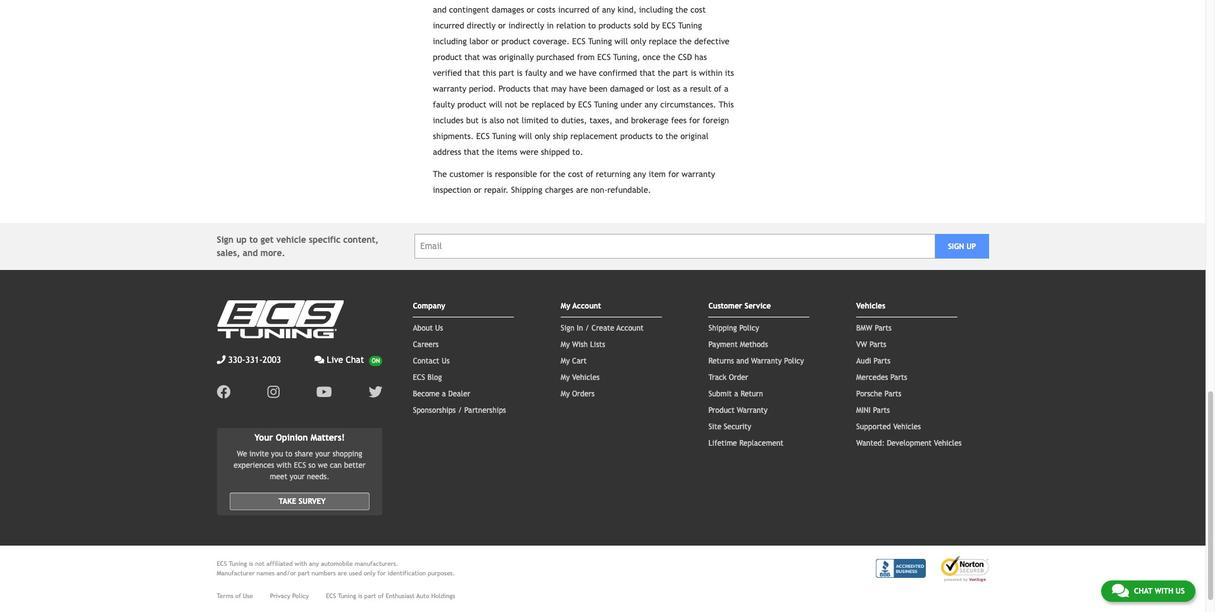 Task type: vqa. For each thing, say whether or not it's contained in the screenshot.
$4386.00's Qty
no



Task type: describe. For each thing, give the bounding box(es) containing it.
vw
[[856, 340, 867, 349]]

us for about us
[[435, 324, 443, 333]]

vehicles up bmw parts link
[[856, 302, 886, 311]]

330-331-2003
[[228, 355, 281, 365]]

ecs tuning image
[[217, 301, 343, 339]]

ecs for ecs blog
[[413, 373, 425, 382]]

take survey link
[[229, 493, 370, 511]]

2 horizontal spatial policy
[[784, 357, 804, 366]]

0 vertical spatial your
[[315, 450, 330, 459]]

about us
[[413, 324, 443, 333]]

twitter logo image
[[369, 385, 383, 399]]

sponsorships
[[413, 406, 456, 415]]

careers
[[413, 340, 439, 349]]

manufacturers.
[[355, 561, 398, 568]]

porsche parts
[[856, 390, 902, 399]]

mini
[[856, 406, 871, 415]]

a for submit
[[734, 390, 738, 399]]

privacy
[[270, 593, 290, 600]]

and/or
[[277, 570, 296, 577]]

sign up button
[[935, 234, 989, 259]]

we
[[318, 461, 328, 470]]

terms
[[217, 593, 233, 600]]

live chat link
[[314, 354, 383, 367]]

ecs for ecs tuning is part of enthusiast auto holdings
[[326, 593, 336, 600]]

supported vehicles link
[[856, 423, 921, 432]]

is for part
[[358, 593, 362, 600]]

holdings
[[431, 593, 455, 600]]

vehicles up wanted: development vehicles
[[893, 423, 921, 432]]

customer service
[[709, 302, 771, 311]]

wanted: development vehicles link
[[856, 439, 962, 448]]

my cart
[[561, 357, 587, 366]]

enthusiast
[[386, 593, 415, 600]]

mini parts
[[856, 406, 890, 415]]

careers link
[[413, 340, 439, 349]]

of inside terms of use link
[[235, 593, 241, 600]]

shipping policy link
[[709, 324, 759, 333]]

comments image
[[314, 356, 324, 365]]

track order link
[[709, 373, 748, 382]]

instagram logo image
[[267, 385, 280, 399]]

1 vertical spatial part
[[364, 593, 376, 600]]

0 vertical spatial account
[[573, 302, 601, 311]]

sign in / create account link
[[561, 324, 644, 333]]

shipping inside 'the customer is responsible for the cost of returning any item for warranty inspection or repair. shipping charges are non-refundable.'
[[511, 185, 543, 195]]

sign for sign up
[[948, 242, 964, 251]]

about
[[413, 324, 433, 333]]

names
[[257, 570, 275, 577]]

parts for mini parts
[[873, 406, 890, 415]]

my for my orders
[[561, 390, 570, 399]]

phone image
[[217, 356, 226, 365]]

audi
[[856, 357, 871, 366]]

so
[[308, 461, 316, 470]]

1 horizontal spatial chat
[[1134, 587, 1153, 596]]

any inside 'the customer is responsible for the cost of returning any item for warranty inspection or repair. shipping charges are non-refundable.'
[[633, 170, 646, 179]]

porsche parts link
[[856, 390, 902, 399]]

mercedes parts link
[[856, 373, 907, 382]]

track order
[[709, 373, 748, 382]]

my for my account
[[561, 302, 570, 311]]

purposes.
[[428, 570, 455, 577]]

porsche
[[856, 390, 882, 399]]

1 horizontal spatial /
[[585, 324, 589, 333]]

return
[[741, 390, 763, 399]]

customer
[[449, 170, 484, 179]]

0 vertical spatial warranty
[[751, 357, 782, 366]]

2003
[[263, 355, 281, 365]]

audi parts link
[[856, 357, 891, 366]]

policy for shipping policy
[[739, 324, 759, 333]]

auto
[[416, 593, 429, 600]]

up for sign up to get vehicle specific content, sales, and more.
[[236, 235, 247, 245]]

my orders
[[561, 390, 595, 399]]

my wish lists link
[[561, 340, 605, 349]]

my wish lists
[[561, 340, 605, 349]]

supported
[[856, 423, 891, 432]]

take survey
[[279, 497, 326, 506]]

and inside sign up to get vehicle specific content, sales, and more.
[[243, 248, 258, 258]]

inspection
[[433, 185, 471, 195]]

service
[[745, 302, 771, 311]]

site security link
[[709, 423, 751, 432]]

2 vertical spatial us
[[1176, 587, 1185, 596]]

refundable.
[[607, 185, 651, 195]]

sign for sign in / create account
[[561, 324, 575, 333]]

dealer
[[448, 390, 470, 399]]

order
[[729, 373, 748, 382]]

330-
[[228, 355, 245, 365]]

tuning for not
[[229, 561, 247, 568]]

replacement
[[739, 439, 784, 448]]

warranty
[[682, 170, 715, 179]]

the customer is responsible for the cost of returning any item for warranty inspection or repair. shipping charges are non-refundable.
[[433, 170, 715, 195]]

we
[[237, 450, 247, 459]]

1 horizontal spatial of
[[378, 593, 384, 600]]

my cart link
[[561, 357, 587, 366]]

ecs inside 'we invite you to share your shopping experiences with ecs so we can better meet your needs.'
[[294, 461, 306, 470]]

returning
[[596, 170, 631, 179]]

a for become
[[442, 390, 446, 399]]

live
[[327, 355, 343, 365]]

become a dealer
[[413, 390, 470, 399]]

invite
[[249, 450, 269, 459]]

live chat
[[327, 355, 364, 365]]

numbers
[[312, 570, 336, 577]]

specific
[[309, 235, 341, 245]]

submit a return link
[[709, 390, 763, 399]]

meet
[[270, 473, 287, 481]]

non-
[[591, 185, 607, 195]]

tuning for part
[[338, 593, 356, 600]]

my for my wish lists
[[561, 340, 570, 349]]

returns and warranty policy link
[[709, 357, 804, 366]]

get
[[261, 235, 274, 245]]

the
[[433, 170, 447, 179]]

your opinion matters!
[[254, 433, 345, 443]]

wish
[[572, 340, 588, 349]]

lifetime
[[709, 439, 737, 448]]



Task type: locate. For each thing, give the bounding box(es) containing it.
parts right vw
[[870, 340, 886, 349]]

of inside 'the customer is responsible for the cost of returning any item for warranty inspection or repair. shipping charges are non-refundable.'
[[586, 170, 593, 179]]

1 horizontal spatial shipping
[[709, 324, 737, 333]]

2 vertical spatial is
[[358, 593, 362, 600]]

2 horizontal spatial for
[[668, 170, 679, 179]]

2 horizontal spatial of
[[586, 170, 593, 179]]

ecs inside ecs tuning is not affiliated with any automobile manufacturers. manufacturer names and/or part numbers are used only for identification purposes.
[[217, 561, 227, 568]]

is inside 'the customer is responsible for the cost of returning any item for warranty inspection or repair. shipping charges are non-refundable.'
[[487, 170, 492, 179]]

1 vertical spatial tuning
[[338, 593, 356, 600]]

1 vertical spatial with
[[295, 561, 307, 568]]

lists
[[590, 340, 605, 349]]

ecs left the blog
[[413, 373, 425, 382]]

item
[[649, 170, 666, 179]]

0 horizontal spatial a
[[442, 390, 446, 399]]

chat with us
[[1134, 587, 1185, 596]]

for left the
[[540, 170, 551, 179]]

to left get
[[249, 235, 258, 245]]

your
[[254, 433, 273, 443]]

1 vertical spatial /
[[458, 406, 462, 415]]

parts right bmw
[[875, 324, 892, 333]]

0 vertical spatial part
[[298, 570, 310, 577]]

1 vertical spatial is
[[249, 561, 253, 568]]

is down "used"
[[358, 593, 362, 600]]

my left cart
[[561, 357, 570, 366]]

bmw parts link
[[856, 324, 892, 333]]

and right sales, in the top of the page
[[243, 248, 258, 258]]

sign inside sign up to get vehicle specific content, sales, and more.
[[217, 235, 234, 245]]

only
[[364, 570, 376, 577]]

enthusiast auto holdings link
[[386, 592, 455, 601]]

youtube logo image
[[316, 385, 332, 399]]

contact us
[[413, 357, 450, 366]]

1 horizontal spatial your
[[315, 450, 330, 459]]

0 vertical spatial /
[[585, 324, 589, 333]]

vehicles up orders
[[572, 373, 600, 382]]

for right the item
[[668, 170, 679, 179]]

my
[[561, 302, 570, 311], [561, 340, 570, 349], [561, 357, 570, 366], [561, 373, 570, 382], [561, 390, 570, 399]]

your up "we"
[[315, 450, 330, 459]]

shipping down responsible
[[511, 185, 543, 195]]

is up repair.
[[487, 170, 492, 179]]

not
[[255, 561, 265, 568]]

0 vertical spatial chat
[[346, 355, 364, 365]]

shipping policy
[[709, 324, 759, 333]]

of right cost
[[586, 170, 593, 179]]

my left orders
[[561, 390, 570, 399]]

1 vertical spatial policy
[[784, 357, 804, 366]]

1 vertical spatial shipping
[[709, 324, 737, 333]]

0 vertical spatial tuning
[[229, 561, 247, 568]]

330-331-2003 link
[[217, 354, 281, 367]]

1 vertical spatial your
[[290, 473, 305, 481]]

1 vertical spatial are
[[338, 570, 347, 577]]

1 horizontal spatial to
[[285, 450, 292, 459]]

of left enthusiast at the bottom left
[[378, 593, 384, 600]]

chat with us link
[[1101, 581, 1196, 603]]

submit a return
[[709, 390, 763, 399]]

/ right in at the bottom
[[585, 324, 589, 333]]

sign for sign up to get vehicle specific content, sales, and more.
[[217, 235, 234, 245]]

sign inside button
[[948, 242, 964, 251]]

ecs up manufacturer at the left bottom
[[217, 561, 227, 568]]

returns and warranty policy
[[709, 357, 804, 366]]

1 horizontal spatial a
[[734, 390, 738, 399]]

1 my from the top
[[561, 302, 570, 311]]

security
[[724, 423, 751, 432]]

1 vertical spatial to
[[285, 450, 292, 459]]

with inside 'we invite you to share your shopping experiences with ecs so we can better meet your needs.'
[[277, 461, 292, 470]]

up
[[236, 235, 247, 245], [967, 242, 976, 251]]

warranty down return
[[737, 406, 768, 415]]

responsible
[[495, 170, 537, 179]]

part inside ecs tuning is not affiliated with any automobile manufacturers. manufacturer names and/or part numbers are used only for identification purposes.
[[298, 570, 310, 577]]

1 vertical spatial warranty
[[737, 406, 768, 415]]

1 a from the left
[[442, 390, 446, 399]]

/
[[585, 324, 589, 333], [458, 406, 462, 415]]

part right and/or
[[298, 570, 310, 577]]

blog
[[427, 373, 442, 382]]

matters!
[[311, 433, 345, 443]]

1 vertical spatial account
[[616, 324, 644, 333]]

tuning up manufacturer at the left bottom
[[229, 561, 247, 568]]

privacy policy
[[270, 593, 309, 600]]

2 vertical spatial policy
[[292, 593, 309, 600]]

parts down the porsche parts
[[873, 406, 890, 415]]

2 horizontal spatial sign
[[948, 242, 964, 251]]

0 horizontal spatial policy
[[292, 593, 309, 600]]

for inside ecs tuning is not affiliated with any automobile manufacturers. manufacturer names and/or part numbers are used only for identification purposes.
[[377, 570, 386, 577]]

take survey button
[[229, 493, 370, 511]]

ecs for ecs tuning is not affiliated with any automobile manufacturers. manufacturer names and/or part numbers are used only for identification purposes.
[[217, 561, 227, 568]]

0 horizontal spatial are
[[338, 570, 347, 577]]

0 horizontal spatial your
[[290, 473, 305, 481]]

any up numbers
[[309, 561, 319, 568]]

policy
[[739, 324, 759, 333], [784, 357, 804, 366], [292, 593, 309, 600]]

0 vertical spatial shipping
[[511, 185, 543, 195]]

comments image
[[1112, 584, 1129, 599]]

contact
[[413, 357, 439, 366]]

account up in at the bottom
[[573, 302, 601, 311]]

sponsorships / partnerships
[[413, 406, 506, 415]]

my down 'my cart' link
[[561, 373, 570, 382]]

1 vertical spatial us
[[442, 357, 450, 366]]

ecs down numbers
[[326, 593, 336, 600]]

chat right comments image
[[1134, 587, 1153, 596]]

0 horizontal spatial /
[[458, 406, 462, 415]]

parts for bmw parts
[[875, 324, 892, 333]]

2 horizontal spatial is
[[487, 170, 492, 179]]

up for sign up
[[967, 242, 976, 251]]

experiences
[[234, 461, 274, 470]]

0 vertical spatial any
[[633, 170, 646, 179]]

for down the manufacturers.
[[377, 570, 386, 577]]

a left the dealer on the left bottom of the page
[[442, 390, 446, 399]]

1 horizontal spatial and
[[736, 357, 749, 366]]

shopping
[[333, 450, 362, 459]]

payment methods
[[709, 340, 768, 349]]

payment
[[709, 340, 738, 349]]

0 horizontal spatial tuning
[[229, 561, 247, 568]]

1 horizontal spatial policy
[[739, 324, 759, 333]]

1 horizontal spatial tuning
[[338, 593, 356, 600]]

0 horizontal spatial chat
[[346, 355, 364, 365]]

us right contact
[[442, 357, 450, 366]]

privacy policy link
[[270, 592, 309, 601]]

site security
[[709, 423, 751, 432]]

1 vertical spatial chat
[[1134, 587, 1153, 596]]

are down automobile
[[338, 570, 347, 577]]

create
[[592, 324, 614, 333]]

cost
[[568, 170, 583, 179]]

1 horizontal spatial account
[[616, 324, 644, 333]]

track
[[709, 373, 727, 382]]

331-
[[245, 355, 263, 365]]

and
[[243, 248, 258, 258], [736, 357, 749, 366]]

parts for mercedes parts
[[890, 373, 907, 382]]

2 vertical spatial with
[[1155, 587, 1173, 596]]

0 vertical spatial with
[[277, 461, 292, 470]]

tuning down "used"
[[338, 593, 356, 600]]

of
[[586, 170, 593, 179], [235, 593, 241, 600], [378, 593, 384, 600]]

sign up to get vehicle specific content, sales, and more.
[[217, 235, 379, 258]]

we invite you to share your shopping experiences with ecs so we can better meet your needs.
[[234, 450, 366, 481]]

is for responsible
[[487, 170, 492, 179]]

vehicles
[[856, 302, 886, 311], [572, 373, 600, 382], [893, 423, 921, 432], [934, 439, 962, 448]]

mercedes
[[856, 373, 888, 382]]

to inside sign up to get vehicle specific content, sales, and more.
[[249, 235, 258, 245]]

with right comments image
[[1155, 587, 1173, 596]]

for
[[540, 170, 551, 179], [668, 170, 679, 179], [377, 570, 386, 577]]

my for my vehicles
[[561, 373, 570, 382]]

opinion
[[276, 433, 308, 443]]

parts up the mercedes parts link
[[874, 357, 891, 366]]

your right meet
[[290, 473, 305, 481]]

tuning inside ecs tuning is not affiliated with any automobile manufacturers. manufacturer names and/or part numbers are used only for identification purposes.
[[229, 561, 247, 568]]

0 horizontal spatial with
[[277, 461, 292, 470]]

mini parts link
[[856, 406, 890, 415]]

1 horizontal spatial for
[[540, 170, 551, 179]]

mercedes parts
[[856, 373, 907, 382]]

to right you
[[285, 450, 292, 459]]

with up and/or
[[295, 561, 307, 568]]

0 vertical spatial us
[[435, 324, 443, 333]]

my left wish at the bottom left of page
[[561, 340, 570, 349]]

development
[[887, 439, 932, 448]]

us for contact us
[[442, 357, 450, 366]]

supported vehicles
[[856, 423, 921, 432]]

orders
[[572, 390, 595, 399]]

my up my wish lists link
[[561, 302, 570, 311]]

2 horizontal spatial with
[[1155, 587, 1173, 596]]

are left 'non-'
[[576, 185, 588, 195]]

parts up the porsche parts
[[890, 373, 907, 382]]

my account
[[561, 302, 601, 311]]

terms of use link
[[217, 592, 253, 601]]

3 my from the top
[[561, 357, 570, 366]]

part down only
[[364, 593, 376, 600]]

are inside 'the customer is responsible for the cost of returning any item for warranty inspection or repair. shipping charges are non-refundable.'
[[576, 185, 588, 195]]

are inside ecs tuning is not affiliated with any automobile manufacturers. manufacturer names and/or part numbers are used only for identification purposes.
[[338, 570, 347, 577]]

0 horizontal spatial part
[[298, 570, 310, 577]]

vehicles right 'development'
[[934, 439, 962, 448]]

affiliated
[[266, 561, 293, 568]]

0 horizontal spatial shipping
[[511, 185, 543, 195]]

0 vertical spatial to
[[249, 235, 258, 245]]

vw parts link
[[856, 340, 886, 349]]

share
[[295, 450, 313, 459]]

/ down the dealer on the left bottom of the page
[[458, 406, 462, 415]]

warranty down methods
[[751, 357, 782, 366]]

content,
[[343, 235, 379, 245]]

is
[[487, 170, 492, 179], [249, 561, 253, 568], [358, 593, 362, 600]]

needs.
[[307, 473, 329, 481]]

identification
[[388, 570, 426, 577]]

2 my from the top
[[561, 340, 570, 349]]

0 vertical spatial policy
[[739, 324, 759, 333]]

ecs tuning is part of enthusiast auto holdings
[[326, 593, 455, 600]]

any left the item
[[633, 170, 646, 179]]

parts for audi parts
[[874, 357, 891, 366]]

terms of use
[[217, 593, 253, 600]]

1 horizontal spatial any
[[633, 170, 646, 179]]

1 vertical spatial and
[[736, 357, 749, 366]]

us right comments image
[[1176, 587, 1185, 596]]

any inside ecs tuning is not affiliated with any automobile manufacturers. manufacturer names and/or part numbers are used only for identification purposes.
[[309, 561, 319, 568]]

policy for privacy policy
[[292, 593, 309, 600]]

to inside 'we invite you to share your shopping experiences with ecs so we can better meet your needs.'
[[285, 450, 292, 459]]

0 horizontal spatial and
[[243, 248, 258, 258]]

us
[[435, 324, 443, 333], [442, 357, 450, 366], [1176, 587, 1185, 596]]

up inside sign up to get vehicle specific content, sales, and more.
[[236, 235, 247, 245]]

chat
[[346, 355, 364, 365], [1134, 587, 1153, 596]]

in
[[577, 324, 583, 333]]

is inside ecs tuning is not affiliated with any automobile manufacturers. manufacturer names and/or part numbers are used only for identification purposes.
[[249, 561, 253, 568]]

is for not
[[249, 561, 253, 568]]

vw parts
[[856, 340, 886, 349]]

1 horizontal spatial with
[[295, 561, 307, 568]]

you
[[271, 450, 283, 459]]

0 vertical spatial and
[[243, 248, 258, 258]]

facebook logo image
[[217, 385, 231, 399]]

about us link
[[413, 324, 443, 333]]

up inside button
[[967, 242, 976, 251]]

us right the about
[[435, 324, 443, 333]]

shipping up "payment"
[[709, 324, 737, 333]]

0 vertical spatial are
[[576, 185, 588, 195]]

0 horizontal spatial any
[[309, 561, 319, 568]]

parts down the mercedes parts link
[[885, 390, 902, 399]]

use
[[243, 593, 253, 600]]

parts for porsche parts
[[885, 390, 902, 399]]

1 horizontal spatial sign
[[561, 324, 575, 333]]

site
[[709, 423, 721, 432]]

take
[[279, 497, 296, 506]]

partnerships
[[464, 406, 506, 415]]

1 horizontal spatial is
[[358, 593, 362, 600]]

0 horizontal spatial of
[[235, 593, 241, 600]]

account right create
[[616, 324, 644, 333]]

customer
[[709, 302, 742, 311]]

ecs blog link
[[413, 373, 442, 382]]

and up order
[[736, 357, 749, 366]]

0 horizontal spatial up
[[236, 235, 247, 245]]

become a dealer link
[[413, 390, 470, 399]]

4 my from the top
[[561, 373, 570, 382]]

a left return
[[734, 390, 738, 399]]

is left not
[[249, 561, 253, 568]]

lifetime replacement link
[[709, 439, 784, 448]]

1 vertical spatial any
[[309, 561, 319, 568]]

1 horizontal spatial up
[[967, 242, 976, 251]]

2 a from the left
[[734, 390, 738, 399]]

0 horizontal spatial for
[[377, 570, 386, 577]]

my for my cart
[[561, 357, 570, 366]]

1 horizontal spatial are
[[576, 185, 588, 195]]

with up meet
[[277, 461, 292, 470]]

0 horizontal spatial to
[[249, 235, 258, 245]]

product
[[709, 406, 735, 415]]

Email email field
[[415, 234, 935, 259]]

repair.
[[484, 185, 509, 195]]

chat right live
[[346, 355, 364, 365]]

0 horizontal spatial sign
[[217, 235, 234, 245]]

0 vertical spatial is
[[487, 170, 492, 179]]

5 my from the top
[[561, 390, 570, 399]]

0 horizontal spatial is
[[249, 561, 253, 568]]

sign in / create account
[[561, 324, 644, 333]]

ecs left so on the left bottom of page
[[294, 461, 306, 470]]

parts for vw parts
[[870, 340, 886, 349]]

with inside ecs tuning is not affiliated with any automobile manufacturers. manufacturer names and/or part numbers are used only for identification purposes.
[[295, 561, 307, 568]]

survey
[[299, 497, 326, 506]]

1 horizontal spatial part
[[364, 593, 376, 600]]

of left use
[[235, 593, 241, 600]]

0 horizontal spatial account
[[573, 302, 601, 311]]



